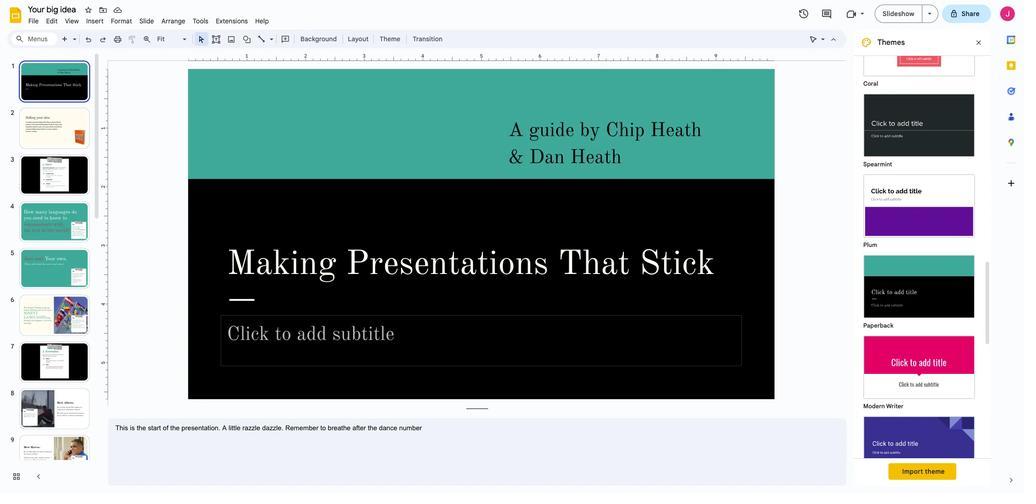 Task type: vqa. For each thing, say whether or not it's contained in the screenshot.
Rich
no



Task type: describe. For each thing, give the bounding box(es) containing it.
modern
[[864, 402, 886, 410]]

modern writer
[[864, 402, 904, 410]]

layout button
[[345, 32, 372, 46]]

new slide with layout image
[[71, 33, 77, 36]]

menu bar inside menu bar banner
[[25, 12, 273, 27]]

extensions
[[216, 17, 248, 25]]

layout
[[348, 35, 369, 43]]

Star checkbox
[[82, 4, 95, 16]]

slideshow
[[883, 10, 915, 18]]

background
[[301, 35, 337, 43]]

Plum radio
[[859, 170, 980, 250]]

themes application
[[0, 0, 1025, 493]]

file menu item
[[25, 16, 42, 27]]

shape image
[[242, 33, 252, 45]]

Spearmint radio
[[859, 89, 980, 170]]

view
[[65, 17, 79, 25]]

file
[[28, 17, 39, 25]]

view menu item
[[61, 16, 83, 27]]

navigation inside themes application
[[0, 52, 101, 493]]

share button
[[942, 5, 992, 23]]

theme button
[[376, 32, 405, 46]]

tools
[[193, 17, 209, 25]]

insert image image
[[226, 33, 237, 45]]

insert
[[86, 17, 104, 25]]

format menu item
[[107, 16, 136, 27]]

themes section
[[854, 8, 992, 492]]

Menus field
[[11, 33, 57, 45]]

arrange menu item
[[158, 16, 189, 27]]

extensions menu item
[[212, 16, 252, 27]]

edit menu item
[[42, 16, 61, 27]]

import theme
[[903, 467, 945, 476]]

background button
[[297, 32, 341, 46]]

live pointer settings image
[[819, 33, 825, 36]]

tools menu item
[[189, 16, 212, 27]]

main toolbar
[[33, 0, 447, 405]]

insert menu item
[[83, 16, 107, 27]]

transition button
[[409, 32, 447, 46]]

format
[[111, 17, 132, 25]]

geometric image
[[865, 417, 975, 479]]

coral
[[864, 80, 879, 88]]

Modern Writer radio
[[859, 331, 980, 412]]

import
[[903, 467, 924, 476]]



Task type: locate. For each thing, give the bounding box(es) containing it.
slide
[[140, 17, 154, 25]]

arrange
[[161, 17, 186, 25]]

transition
[[413, 35, 443, 43]]

presentation options image
[[928, 13, 932, 15]]

plum
[[864, 241, 878, 249]]

tab list inside menu bar banner
[[999, 27, 1025, 467]]

help menu item
[[252, 16, 273, 27]]

spearmint
[[864, 160, 893, 168]]

theme
[[380, 35, 401, 43]]

slideshow button
[[875, 5, 923, 23]]

themes
[[878, 38, 905, 47]]

navigation
[[0, 52, 101, 493]]

menu bar banner
[[0, 0, 1025, 493]]

Rename text field
[[25, 4, 81, 15]]

menu bar containing file
[[25, 12, 273, 27]]

tab list
[[999, 27, 1025, 467]]

Zoom text field
[[156, 33, 181, 45]]

share
[[962, 10, 980, 18]]

Paperback radio
[[859, 250, 980, 331]]

Geometric radio
[[859, 412, 980, 492]]

theme
[[925, 467, 945, 476]]

mode and view toolbar
[[807, 30, 841, 48]]

slide menu item
[[136, 16, 158, 27]]

menu bar
[[25, 12, 273, 27]]

help
[[255, 17, 269, 25]]

import theme button
[[889, 463, 957, 480]]

Coral radio
[[859, 8, 980, 89]]

paperback
[[864, 322, 894, 329]]

edit
[[46, 17, 58, 25]]

writer
[[887, 402, 904, 410]]

Zoom field
[[154, 33, 191, 46]]



